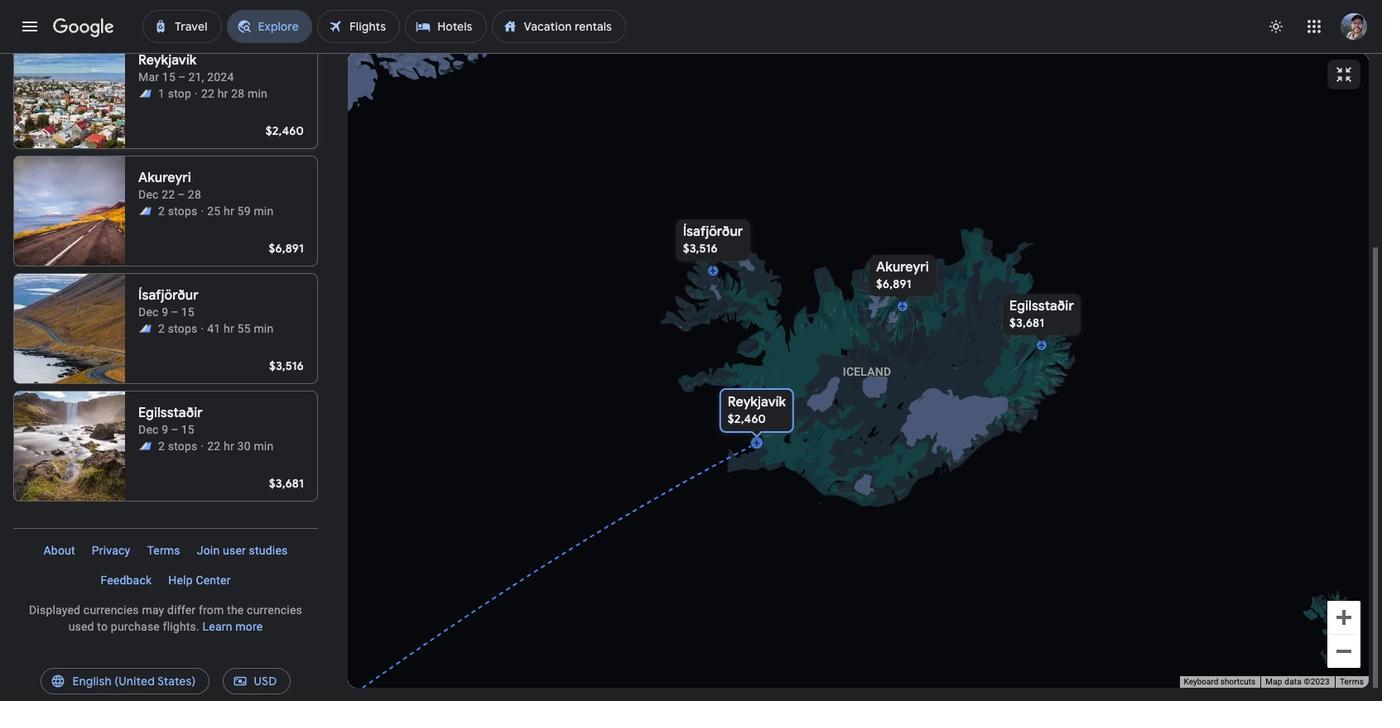 Task type: locate. For each thing, give the bounding box(es) containing it.
0 horizontal spatial ísafjörður
[[138, 287, 199, 304]]

1 vertical spatial terms
[[1340, 678, 1364, 687]]

3 dec from the top
[[138, 423, 159, 436]]

2 2 from the top
[[158, 322, 165, 335]]

from
[[199, 604, 224, 617]]

0 vertical spatial terms
[[147, 544, 180, 557]]

egilsstaðir dec 9 – 15
[[138, 405, 203, 436]]

 image
[[201, 321, 204, 337]]

2 vertical spatial 2
[[158, 440, 165, 453]]

2 jetblue and icelandair image from the top
[[138, 440, 152, 453]]

akureyri inside akureyri dec 22 – 28
[[138, 170, 191, 186]]

2 down 22 – 28
[[158, 205, 165, 218]]

2 stops from the top
[[168, 322, 197, 335]]

0 vertical spatial ísafjörður
[[683, 223, 743, 240]]

 image left 22 hr 30 min
[[201, 438, 204, 455]]

$3,516
[[683, 241, 717, 256], [269, 359, 304, 374]]

3 2 stops from the top
[[158, 440, 197, 453]]

2 stops down ísafjörður dec 9 – 15
[[158, 322, 197, 335]]

1 vertical spatial dec
[[138, 306, 159, 319]]

1 horizontal spatial currencies
[[247, 604, 302, 617]]

2 2 stops from the top
[[158, 322, 197, 335]]

 image
[[201, 203, 204, 219], [201, 438, 204, 455]]

1 dec from the top
[[138, 188, 159, 201]]

usd
[[254, 674, 277, 689]]

currencies up to
[[84, 604, 139, 617]]

min
[[248, 87, 268, 100], [254, 205, 274, 218], [254, 322, 274, 335], [254, 440, 274, 453]]

displayed currencies may differ from the currencies used to purchase flights.
[[29, 604, 302, 634]]

terms link
[[139, 538, 189, 564], [1340, 678, 1364, 687]]

1 jetblue and icelandair image from the top
[[138, 205, 152, 218]]

terms
[[147, 544, 180, 557], [1340, 678, 1364, 687]]

map region
[[348, 53, 1369, 688]]

2 stops
[[158, 205, 197, 218], [158, 322, 197, 335], [158, 440, 197, 453]]

0 horizontal spatial $6,891
[[269, 241, 304, 256]]

1 horizontal spatial egilsstaðir
[[1009, 298, 1074, 314]]

1 horizontal spatial terms link
[[1340, 678, 1364, 687]]

 image for egilsstaðir
[[201, 438, 204, 455]]

1 vertical spatial 22
[[207, 440, 221, 453]]

22 for 22 hr 28 min
[[201, 87, 215, 100]]

hr right the 41
[[224, 322, 234, 335]]

0 vertical spatial jetblue and icelandair image
[[138, 87, 152, 100]]

purchase
[[111, 620, 160, 634]]

15 – 21,
[[162, 70, 204, 84]]

jetblue and icelandair image
[[138, 205, 152, 218], [138, 440, 152, 453]]

(united
[[114, 674, 155, 689]]

0 vertical spatial $6,891
[[269, 241, 304, 256]]

hr right 25
[[224, 205, 234, 218]]

join user studies
[[197, 544, 288, 557]]

help center link
[[160, 567, 239, 594]]

2
[[158, 205, 165, 218], [158, 322, 165, 335], [158, 440, 165, 453]]

1 vertical spatial terms link
[[1340, 678, 1364, 687]]

privacy link
[[83, 538, 139, 564]]

6891 US dollars text field
[[269, 241, 304, 256], [876, 276, 911, 291]]

change appearance image
[[1256, 7, 1296, 46]]

english (united states)
[[72, 674, 196, 689]]

reykjavík for reykjavík $2,460
[[727, 395, 786, 412]]

$6,891
[[269, 241, 304, 256], [876, 276, 911, 291]]

0 horizontal spatial reykjavík
[[138, 52, 197, 69]]

0 horizontal spatial currencies
[[84, 604, 139, 617]]

stop
[[168, 87, 191, 100]]

0 vertical spatial jetblue and icelandair image
[[138, 205, 152, 218]]

0 horizontal spatial egilsstaðir
[[138, 405, 203, 422]]

1 2 from the top
[[158, 205, 165, 218]]

59
[[237, 205, 251, 218]]

egilsstaðir
[[1009, 298, 1074, 314], [138, 405, 203, 422]]

9 – 15 inside ísafjörður dec 9 – 15
[[162, 306, 195, 319]]

currencies
[[84, 604, 139, 617], [247, 604, 302, 617]]

0 vertical spatial 2 stops
[[158, 205, 197, 218]]

2 dec from the top
[[138, 306, 159, 319]]

feedback
[[101, 574, 152, 587]]

min right 55
[[254, 322, 274, 335]]

0 horizontal spatial terms link
[[139, 538, 189, 564]]

2 down ísafjörður dec 9 – 15
[[158, 322, 165, 335]]

1 horizontal spatial $6,891
[[876, 276, 911, 291]]

2460 US dollars text field
[[266, 123, 304, 138]]

0 vertical spatial akureyri
[[138, 170, 191, 186]]

1 vertical spatial 2 stops
[[158, 322, 197, 335]]

2 vertical spatial dec
[[138, 423, 159, 436]]

jetblue and icelandair image for egilsstaðir
[[138, 440, 152, 453]]

min for ísafjörður
[[254, 322, 274, 335]]

jetblue and icelandair image down egilsstaðir dec 9 – 15
[[138, 440, 152, 453]]

may
[[142, 604, 164, 617]]

1 vertical spatial akureyri
[[876, 259, 929, 275]]

1 vertical spatial 9 – 15
[[162, 423, 195, 436]]

map
[[1266, 678, 1283, 687]]

hr for egilsstaðir
[[224, 440, 234, 453]]

iceland
[[843, 365, 891, 378]]

join
[[197, 544, 220, 557]]

hr left "30"
[[224, 440, 234, 453]]

1 vertical spatial jetblue and icelandair image
[[138, 322, 152, 335]]

egilsstaðir for egilsstaðir $3,681
[[1009, 298, 1074, 314]]

akureyri $6,891
[[876, 259, 929, 291]]

0 vertical spatial $2,460
[[266, 123, 304, 138]]

center
[[196, 574, 231, 587]]

1 vertical spatial $6,891
[[876, 276, 911, 291]]

ísafjörður dec 9 – 15
[[138, 287, 199, 319]]

min for egilsstaðir
[[254, 440, 274, 453]]

0 vertical spatial 9 – 15
[[162, 306, 195, 319]]

0 vertical spatial 2
[[158, 205, 165, 218]]

terms up help
[[147, 544, 180, 557]]

2 down egilsstaðir dec 9 – 15
[[158, 440, 165, 453]]

to
[[97, 620, 108, 634]]

1 horizontal spatial reykjavík
[[727, 395, 786, 412]]

0 vertical spatial egilsstaðir
[[1009, 298, 1074, 314]]

2 vertical spatial stops
[[168, 440, 197, 453]]

1 horizontal spatial $3,516
[[683, 241, 717, 256]]

reykjavík
[[138, 52, 197, 69], [727, 395, 786, 412]]

2 stops for akureyri
[[158, 205, 197, 218]]

hr
[[218, 87, 228, 100], [224, 205, 234, 218], [224, 322, 234, 335], [224, 440, 234, 453]]

differ
[[167, 604, 196, 617]]

stops down egilsstaðir dec 9 – 15
[[168, 440, 197, 453]]

currencies up more on the left
[[247, 604, 302, 617]]

1 vertical spatial stops
[[168, 322, 197, 335]]

1 horizontal spatial 6891 us dollars text field
[[876, 276, 911, 291]]

reykjavík up '15 – 21,'
[[138, 52, 197, 69]]

1 2 stops from the top
[[158, 205, 197, 218]]

3681 US dollars text field
[[1009, 315, 1044, 330]]

jetblue and icelandair image down ísafjörður dec 9 – 15
[[138, 322, 152, 335]]

0 horizontal spatial $3,681
[[269, 476, 304, 491]]

dec inside akureyri dec 22 – 28
[[138, 188, 159, 201]]

keyboard shortcuts button
[[1184, 677, 1256, 688]]

1 vertical spatial $3,516
[[269, 359, 304, 374]]

9 – 15
[[162, 306, 195, 319], [162, 423, 195, 436]]

41
[[207, 322, 221, 335]]

map data ©2023
[[1266, 678, 1330, 687]]

dec for ísafjörður
[[138, 306, 159, 319]]

2024
[[207, 70, 234, 84]]

displayed
[[29, 604, 81, 617]]

jetblue and icelandair image
[[138, 87, 152, 100], [138, 322, 152, 335]]

2 stops down egilsstaðir dec 9 – 15
[[158, 440, 197, 453]]

1 vertical spatial jetblue and icelandair image
[[138, 440, 152, 453]]

1 vertical spatial reykjavík
[[727, 395, 786, 412]]

$3,681 inside egilsstaðir $3,681
[[1009, 315, 1044, 330]]

0 vertical spatial stops
[[168, 205, 197, 218]]

1 horizontal spatial terms
[[1340, 678, 1364, 687]]

2 9 – 15 from the top
[[162, 423, 195, 436]]

$2,460
[[266, 123, 304, 138], [727, 413, 766, 428]]

min right "30"
[[254, 440, 274, 453]]

terms link right ©2023
[[1340, 678, 1364, 687]]

1  image from the top
[[201, 203, 204, 219]]

1 vertical spatial $2,460
[[727, 413, 766, 428]]

1 vertical spatial egilsstaðir
[[138, 405, 203, 422]]

1 vertical spatial  image
[[201, 438, 204, 455]]

9 – 15 for ísafjörður
[[162, 306, 195, 319]]

2 vertical spatial 2 stops
[[158, 440, 197, 453]]

$3,681
[[1009, 315, 1044, 330], [269, 476, 304, 491]]

min right the 59
[[254, 205, 274, 218]]

1 stops from the top
[[168, 205, 197, 218]]

0 horizontal spatial 6891 us dollars text field
[[269, 241, 304, 256]]

0 vertical spatial $3,516
[[683, 241, 717, 256]]

1 horizontal spatial akureyri
[[876, 259, 929, 275]]

reykjavík for reykjavík mar 15 – 21, 2024
[[138, 52, 197, 69]]

1 horizontal spatial ísafjörður
[[683, 223, 743, 240]]

0 vertical spatial 22
[[201, 87, 215, 100]]

2  image from the top
[[201, 438, 204, 455]]

terms link up help
[[139, 538, 189, 564]]

 image left 25
[[201, 203, 204, 219]]

 image for akureyri
[[201, 203, 204, 219]]

1 horizontal spatial $3,681
[[1009, 315, 1044, 330]]

hr for akureyri
[[224, 205, 234, 218]]

dec
[[138, 188, 159, 201], [138, 306, 159, 319], [138, 423, 159, 436]]

1 vertical spatial ísafjörður
[[138, 287, 199, 304]]

used
[[68, 620, 94, 634]]

2 jetblue and icelandair image from the top
[[138, 322, 152, 335]]

0 vertical spatial reykjavík
[[138, 52, 197, 69]]

1 9 – 15 from the top
[[162, 306, 195, 319]]

jetblue and icelandair image left 1 at the left of page
[[138, 87, 152, 100]]

9 – 15 inside egilsstaðir dec 9 – 15
[[162, 423, 195, 436]]

shortcuts
[[1221, 678, 1256, 687]]

0 horizontal spatial akureyri
[[138, 170, 191, 186]]

help center
[[168, 574, 231, 587]]

0 vertical spatial dec
[[138, 188, 159, 201]]

akureyri
[[138, 170, 191, 186], [876, 259, 929, 275]]

hr left 28
[[218, 87, 228, 100]]

1 horizontal spatial $2,460
[[727, 413, 766, 428]]

terms right ©2023
[[1340, 678, 1364, 687]]

stops
[[168, 205, 197, 218], [168, 322, 197, 335], [168, 440, 197, 453]]

data
[[1285, 678, 1302, 687]]

help
[[168, 574, 193, 587]]

3 2 from the top
[[158, 440, 165, 453]]

0 vertical spatial $3,681
[[1009, 315, 1044, 330]]

dec for akureyri
[[138, 188, 159, 201]]

1 vertical spatial 6891 us dollars text field
[[876, 276, 911, 291]]

22
[[201, 87, 215, 100], [207, 440, 221, 453]]

0 vertical spatial  image
[[201, 203, 204, 219]]

reykjavík $2,460
[[727, 395, 786, 428]]

2 stops down 22 – 28
[[158, 205, 197, 218]]

about
[[44, 544, 75, 557]]

25
[[207, 205, 221, 218]]

1 jetblue and icelandair image from the top
[[138, 87, 152, 100]]

30
[[237, 440, 251, 453]]

1 vertical spatial $3,681
[[269, 476, 304, 491]]

reykjavík inside reykjavík mar 15 – 21, 2024
[[138, 52, 197, 69]]

ísafjörður
[[683, 223, 743, 240], [138, 287, 199, 304]]

2 for egilsstaðir
[[158, 440, 165, 453]]

reykjavík up 2460 us dollars text box
[[727, 395, 786, 412]]

$6,891 inside akureyri $6,891
[[876, 276, 911, 291]]

akureyri for akureyri $6,891
[[876, 259, 929, 275]]

22 left "30"
[[207, 440, 221, 453]]

keyboard
[[1184, 678, 1219, 687]]

0 vertical spatial terms link
[[139, 538, 189, 564]]

©2023
[[1304, 678, 1330, 687]]

jetblue and icelandair image down akureyri dec 22 – 28
[[138, 205, 152, 218]]

dec inside ísafjörður dec 9 – 15
[[138, 306, 159, 319]]

stops down 22 – 28
[[168, 205, 197, 218]]

22 down the 2024
[[201, 87, 215, 100]]

3 stops from the top
[[168, 440, 197, 453]]

stops down ísafjörður dec 9 – 15
[[168, 322, 197, 335]]

dec inside egilsstaðir dec 9 – 15
[[138, 423, 159, 436]]

1 vertical spatial 2
[[158, 322, 165, 335]]



Task type: describe. For each thing, give the bounding box(es) containing it.
3516 US dollars text field
[[269, 359, 304, 374]]

0 horizontal spatial terms
[[147, 544, 180, 557]]

english (united states) button
[[41, 662, 209, 702]]

egilsstaðir $3,681
[[1009, 298, 1074, 330]]

flights.
[[163, 620, 200, 634]]

ísafjörður $3,516
[[683, 223, 743, 256]]

0 horizontal spatial $3,516
[[269, 359, 304, 374]]

0 horizontal spatial $2,460
[[266, 123, 304, 138]]

28
[[231, 87, 245, 100]]

ísafjörður for ísafjörður $3,516
[[683, 223, 743, 240]]

hr for ísafjörður
[[224, 322, 234, 335]]

1
[[158, 87, 165, 100]]

min right 28
[[248, 87, 268, 100]]

2460 US dollars text field
[[727, 413, 766, 428]]

states)
[[157, 674, 196, 689]]

ísafjörður for ísafjörður dec 9 – 15
[[138, 287, 199, 304]]

studies
[[249, 544, 288, 557]]

jetblue and icelandair image for ísafjörður
[[138, 322, 152, 335]]

jetblue and icelandair image for reykjavík
[[138, 87, 152, 100]]

privacy
[[92, 544, 130, 557]]

2 for akureyri
[[158, 205, 165, 218]]

egilsstaðir for egilsstaðir dec 9 – 15
[[138, 405, 203, 422]]

akureyri for akureyri dec 22 – 28
[[138, 170, 191, 186]]

the
[[227, 604, 244, 617]]

usd button
[[222, 662, 290, 702]]

dec for egilsstaðir
[[138, 423, 159, 436]]

1 currencies from the left
[[84, 604, 139, 617]]

learn more link
[[203, 620, 263, 634]]

about link
[[35, 538, 83, 564]]

more
[[235, 620, 263, 634]]

25 hr 59 min
[[207, 205, 274, 218]]

2 stops for ísafjörður
[[158, 322, 197, 335]]

english
[[72, 674, 112, 689]]

3516 US dollars text field
[[683, 241, 717, 256]]

feedback link
[[92, 567, 160, 594]]

22 hr 30 min
[[207, 440, 274, 453]]

2 currencies from the left
[[247, 604, 302, 617]]

reykjavík mar 15 – 21, 2024
[[138, 52, 234, 84]]

akureyri dec 22 – 28
[[138, 170, 201, 201]]

1 stop
[[158, 87, 191, 100]]

stops for akureyri
[[168, 205, 197, 218]]

2 for ísafjörður
[[158, 322, 165, 335]]

loading results progress bar
[[0, 53, 1382, 56]]

55
[[237, 322, 251, 335]]

22 hr 28 min
[[201, 87, 268, 100]]

$3,516 inside ísafjörður $3,516
[[683, 241, 717, 256]]

learn
[[203, 620, 232, 634]]

jetblue and icelandair image for akureyri
[[138, 205, 152, 218]]

view smaller map image
[[1334, 65, 1354, 84]]

$2,460 inside reykjavík $2,460
[[727, 413, 766, 428]]

0 vertical spatial 6891 us dollars text field
[[269, 241, 304, 256]]

22 – 28
[[162, 188, 201, 201]]

41 hr 55 min
[[207, 322, 274, 335]]

stops for ísafjörður
[[168, 322, 197, 335]]

learn more
[[203, 620, 263, 634]]

3681 US dollars text field
[[269, 476, 304, 491]]

join user studies link
[[189, 538, 296, 564]]

user
[[223, 544, 246, 557]]

stops for egilsstaðir
[[168, 440, 197, 453]]

22 for 22 hr 30 min
[[207, 440, 221, 453]]

2 stops for egilsstaðir
[[158, 440, 197, 453]]

min for akureyri
[[254, 205, 274, 218]]

9 – 15 for egilsstaðir
[[162, 423, 195, 436]]

mar
[[138, 70, 159, 84]]

main menu image
[[20, 17, 40, 36]]

keyboard shortcuts
[[1184, 678, 1256, 687]]



Task type: vqa. For each thing, say whether or not it's contained in the screenshot.


